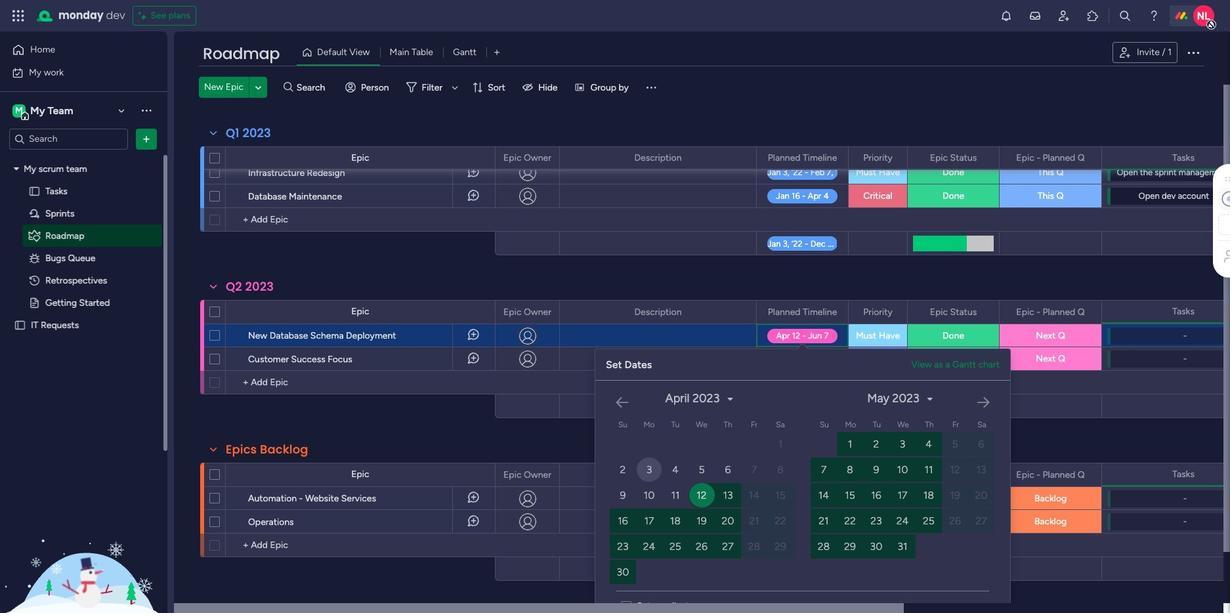 Task type: describe. For each thing, give the bounding box(es) containing it.
lottie animation image
[[0, 481, 167, 613]]

noah lott image
[[1194, 5, 1215, 26]]

0 vertical spatial public board image
[[28, 185, 41, 197]]

select product image
[[12, 9, 25, 22]]

Search in workspace field
[[28, 131, 110, 146]]

workspace selection element
[[12, 103, 75, 120]]

v2 search image
[[284, 80, 293, 95]]

0 horizontal spatial caret down image
[[14, 164, 19, 173]]

see plans image
[[139, 8, 151, 24]]

workspace options image
[[140, 104, 153, 117]]

help image
[[1148, 9, 1161, 22]]

public board image
[[28, 297, 41, 309]]

add view image
[[495, 48, 500, 57]]

search everything image
[[1119, 9, 1132, 22]]

Search field
[[293, 78, 333, 97]]



Task type: vqa. For each thing, say whether or not it's contained in the screenshot.
REGION
yes



Task type: locate. For each thing, give the bounding box(es) containing it.
options image
[[1186, 45, 1202, 60], [183, 157, 193, 188], [183, 180, 193, 212], [541, 301, 550, 323], [738, 301, 747, 323], [830, 301, 839, 323], [889, 301, 898, 323], [981, 301, 990, 323], [541, 464, 550, 486], [183, 482, 193, 514]]

options image
[[140, 132, 153, 145], [541, 147, 550, 169], [830, 147, 839, 169], [889, 147, 898, 169], [1084, 147, 1093, 169], [1084, 301, 1093, 323], [183, 319, 193, 351], [183, 343, 193, 375], [1084, 464, 1093, 486], [183, 506, 193, 538]]

inbox image
[[1029, 9, 1042, 22]]

my work image
[[12, 67, 24, 78]]

None field
[[200, 43, 283, 65], [223, 125, 274, 142], [500, 151, 555, 165], [631, 151, 685, 165], [765, 151, 841, 165], [860, 151, 896, 165], [927, 151, 981, 165], [1014, 151, 1089, 165], [1170, 151, 1198, 165], [223, 278, 277, 296], [1170, 304, 1198, 319], [500, 305, 555, 319], [631, 305, 685, 319], [765, 305, 841, 319], [860, 305, 896, 319], [927, 305, 981, 319], [1014, 305, 1089, 319], [223, 441, 312, 458], [1170, 467, 1198, 482], [500, 468, 555, 482], [631, 468, 685, 482], [765, 468, 841, 482], [860, 468, 896, 482], [927, 468, 981, 482], [1014, 468, 1089, 482], [200, 43, 283, 65], [223, 125, 274, 142], [500, 151, 555, 165], [631, 151, 685, 165], [765, 151, 841, 165], [860, 151, 896, 165], [927, 151, 981, 165], [1014, 151, 1089, 165], [1170, 151, 1198, 165], [223, 278, 277, 296], [1170, 304, 1198, 319], [500, 305, 555, 319], [631, 305, 685, 319], [765, 305, 841, 319], [860, 305, 896, 319], [927, 305, 981, 319], [1014, 305, 1089, 319], [223, 441, 312, 458], [1170, 467, 1198, 482], [500, 468, 555, 482], [631, 468, 685, 482], [765, 468, 841, 482], [860, 468, 896, 482], [927, 468, 981, 482], [1014, 468, 1089, 482]]

option
[[0, 157, 167, 160]]

1 vertical spatial public board image
[[14, 319, 26, 331]]

arrow down image
[[447, 79, 463, 95]]

public board image
[[28, 185, 41, 197], [14, 319, 26, 331]]

menu image
[[645, 81, 658, 94]]

caret down image
[[14, 164, 19, 173], [728, 394, 733, 404], [928, 394, 933, 404]]

+ Add Epic text field
[[232, 538, 489, 554]]

1 horizontal spatial caret down image
[[728, 394, 733, 404]]

0 horizontal spatial public board image
[[14, 319, 26, 331]]

1 horizontal spatial public board image
[[28, 185, 41, 197]]

workspace image
[[12, 103, 26, 118]]

apps image
[[1087, 9, 1100, 22]]

lottie animation element
[[0, 481, 167, 613]]

2 horizontal spatial caret down image
[[928, 394, 933, 404]]

1 vertical spatial + add epic text field
[[232, 375, 489, 391]]

region
[[596, 376, 1231, 602]]

0 vertical spatial + add epic text field
[[232, 212, 489, 228]]

angle down image
[[255, 82, 262, 92]]

2 + add epic text field from the top
[[232, 375, 489, 391]]

list box
[[0, 155, 167, 514]]

1 + add epic text field from the top
[[232, 212, 489, 228]]

notifications image
[[1000, 9, 1013, 22]]

invite members image
[[1058, 9, 1071, 22]]

home image
[[12, 43, 25, 56]]

+ Add Epic text field
[[232, 212, 489, 228], [232, 375, 489, 391]]



